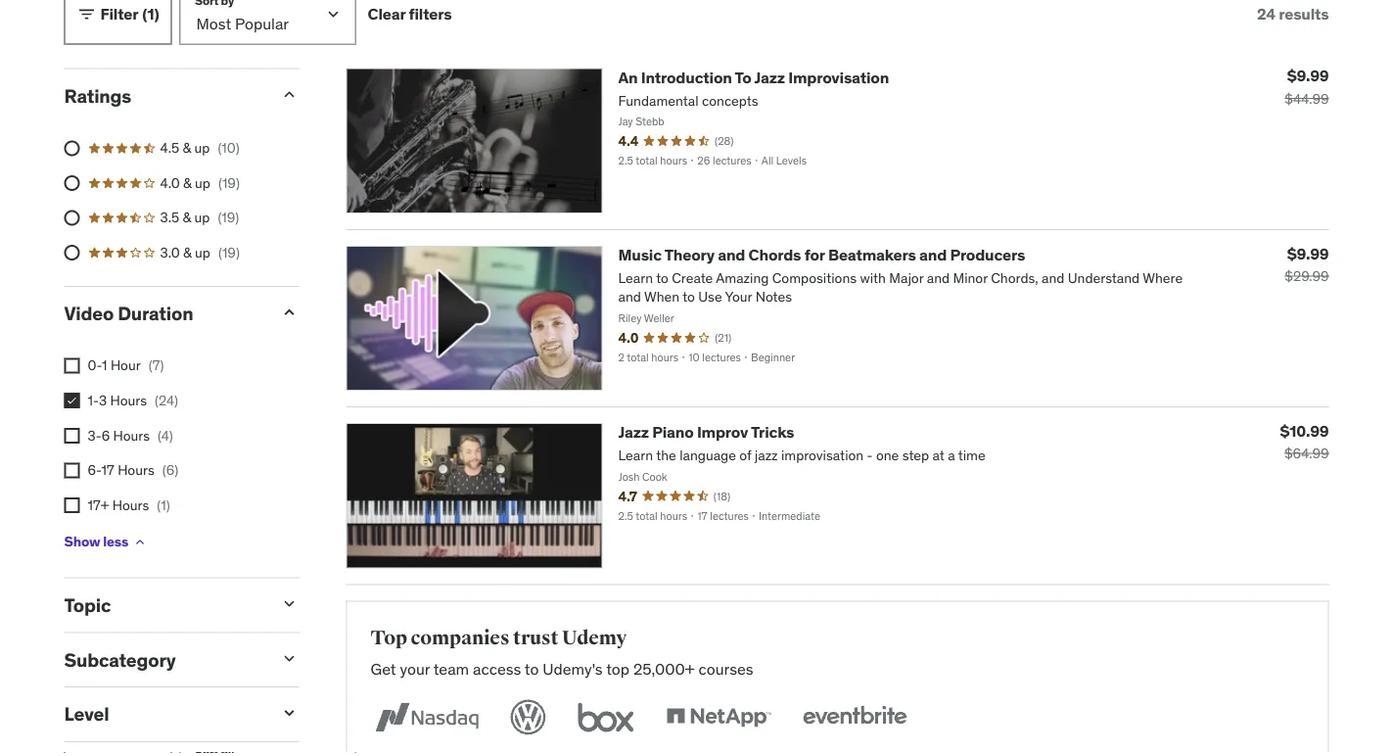 Task type: vqa. For each thing, say whether or not it's contained in the screenshot.
$10.99
yes



Task type: locate. For each thing, give the bounding box(es) containing it.
3.5 & up (19)
[[160, 209, 239, 226]]

companies
[[411, 626, 510, 650]]

& right the 4.0
[[183, 174, 192, 191]]

3.0
[[160, 244, 180, 261]]

and right theory
[[718, 245, 745, 265]]

$10.99
[[1280, 421, 1329, 441]]

clear filters
[[368, 4, 452, 24]]

$9.99
[[1288, 66, 1329, 86], [1288, 243, 1329, 263]]

xsmall image
[[64, 428, 80, 443], [64, 497, 80, 513]]

2 xsmall image from the top
[[64, 497, 80, 513]]

level button
[[64, 702, 264, 726]]

24 results status
[[1257, 4, 1329, 24]]

$9.99 for music theory and chords for beatmakers and producers
[[1288, 243, 1329, 263]]

0 vertical spatial jazz
[[755, 67, 785, 87]]

tricks
[[751, 422, 794, 442]]

small image
[[77, 5, 96, 24], [280, 85, 299, 104], [280, 302, 299, 322], [280, 703, 299, 723]]

ratings
[[64, 84, 131, 107]]

$9.99 inside $9.99 $44.99
[[1288, 66, 1329, 86]]

xsmall image
[[64, 358, 80, 374], [64, 393, 80, 409], [64, 463, 80, 478], [132, 534, 148, 550]]

hours right 17+
[[112, 496, 149, 514]]

$9.99 $44.99
[[1285, 66, 1329, 107]]

0 vertical spatial $9.99
[[1288, 66, 1329, 86]]

filters
[[409, 4, 452, 24]]

$9.99 up "$29.99"
[[1288, 243, 1329, 263]]

0 horizontal spatial jazz
[[618, 422, 649, 442]]

volkswagen image
[[507, 696, 550, 739]]

0 vertical spatial xsmall image
[[64, 428, 80, 443]]

0 vertical spatial small image
[[280, 594, 299, 614]]

top
[[371, 626, 407, 650]]

small image for topic
[[280, 594, 299, 614]]

eventbrite image
[[799, 696, 911, 739]]

topic
[[64, 593, 111, 617]]

2 small image from the top
[[280, 649, 299, 668]]

udemy
[[562, 626, 627, 650]]

up right 3.5
[[194, 209, 210, 226]]

1 horizontal spatial and
[[920, 245, 947, 265]]

3
[[99, 391, 107, 409]]

and
[[718, 245, 745, 265], [920, 245, 947, 265]]

xsmall image for 6-
[[64, 463, 80, 478]]

(19) down 3.5 & up (19)
[[218, 244, 240, 261]]

up right the 4.0
[[195, 174, 210, 191]]

(1)
[[142, 4, 159, 24], [157, 496, 170, 514]]

1
[[102, 357, 107, 374]]

courses
[[699, 659, 754, 679]]

0 vertical spatial (19)
[[218, 174, 240, 191]]

2 (19) from the top
[[218, 209, 239, 226]]

2 $9.99 from the top
[[1288, 243, 1329, 263]]

& right 4.5 on the left top
[[183, 139, 191, 157]]

(19)
[[218, 174, 240, 191], [218, 209, 239, 226], [218, 244, 240, 261]]

$9.99 up $44.99
[[1288, 66, 1329, 86]]

piano
[[652, 422, 694, 442]]

jazz right to
[[755, 67, 785, 87]]

xsmall image left the 3-
[[64, 428, 80, 443]]

clear filters button
[[368, 0, 452, 45]]

to
[[525, 659, 539, 679]]

hours right 17
[[118, 461, 154, 479]]

& for 3.5
[[183, 209, 191, 226]]

filter
[[100, 4, 138, 24]]

3 (19) from the top
[[218, 244, 240, 261]]

1 $9.99 from the top
[[1288, 66, 1329, 86]]

an
[[618, 67, 638, 87]]

3-
[[88, 426, 101, 444]]

(19) for 3.5 & up (19)
[[218, 209, 239, 226]]

4.0 & up (19)
[[160, 174, 240, 191]]

(6)
[[162, 461, 178, 479]]

1 vertical spatial $9.99
[[1288, 243, 1329, 263]]

&
[[183, 139, 191, 157], [183, 174, 192, 191], [183, 209, 191, 226], [183, 244, 192, 261]]

clear
[[368, 4, 406, 24]]

video
[[64, 301, 114, 325]]

xsmall image for 17+
[[64, 497, 80, 513]]

& right 3.0
[[183, 244, 192, 261]]

netapp image
[[662, 696, 775, 739]]

& right 3.5
[[183, 209, 191, 226]]

xsmall image left 17+
[[64, 497, 80, 513]]

$29.99
[[1285, 267, 1329, 285]]

17+
[[88, 496, 109, 514]]

17
[[101, 461, 114, 479]]

small image
[[280, 594, 299, 614], [280, 649, 299, 668]]

up for 3.5 & up
[[194, 209, 210, 226]]

1 vertical spatial xsmall image
[[64, 497, 80, 513]]

team
[[434, 659, 469, 679]]

top companies trust udemy get your team access to udemy's top 25,000+ courses
[[371, 626, 754, 679]]

ratings button
[[64, 84, 264, 107]]

jazz left "piano"
[[618, 422, 649, 442]]

(1) down (6)
[[157, 496, 170, 514]]

hours right 6
[[113, 426, 150, 444]]

4.0
[[160, 174, 180, 191]]

$9.99 inside $9.99 $29.99
[[1288, 243, 1329, 263]]

(19) down 4.0 & up (19) at the left
[[218, 209, 239, 226]]

jazz piano improv tricks
[[618, 422, 794, 442]]

up left (10) at the top left of the page
[[194, 139, 210, 157]]

1 small image from the top
[[280, 594, 299, 614]]

xsmall image left 1-
[[64, 393, 80, 409]]

up
[[194, 139, 210, 157], [195, 174, 210, 191], [194, 209, 210, 226], [195, 244, 210, 261]]

0 horizontal spatial and
[[718, 245, 745, 265]]

an introduction to jazz improvisation
[[618, 67, 889, 87]]

6-17 hours (6)
[[88, 461, 178, 479]]

trust
[[513, 626, 559, 650]]

1 vertical spatial small image
[[280, 649, 299, 668]]

$9.99 $29.99
[[1285, 243, 1329, 285]]

$44.99
[[1285, 90, 1329, 107]]

4.5 & up (10)
[[160, 139, 240, 157]]

xsmall image for 3-
[[64, 428, 80, 443]]

top
[[606, 659, 630, 679]]

box image
[[573, 696, 639, 739]]

2 vertical spatial (19)
[[218, 244, 240, 261]]

1 vertical spatial (19)
[[218, 209, 239, 226]]

xsmall image left 0-
[[64, 358, 80, 374]]

(19) down (10) at the top left of the page
[[218, 174, 240, 191]]

24
[[1257, 4, 1276, 24]]

24 results
[[1257, 4, 1329, 24]]

producers
[[950, 245, 1026, 265]]

level
[[64, 702, 109, 726]]

(1) right filter
[[142, 4, 159, 24]]

hours right 3
[[110, 391, 147, 409]]

small image for ratings
[[280, 85, 299, 104]]

show
[[64, 533, 100, 551]]

less
[[103, 533, 128, 551]]

hours
[[110, 391, 147, 409], [113, 426, 150, 444], [118, 461, 154, 479], [112, 496, 149, 514]]

up right 3.0
[[195, 244, 210, 261]]

1 xsmall image from the top
[[64, 428, 80, 443]]

hours for 3-6 hours
[[113, 426, 150, 444]]

xsmall image right less
[[132, 534, 148, 550]]

xsmall image left 6-
[[64, 463, 80, 478]]

jazz
[[755, 67, 785, 87], [618, 422, 649, 442]]

1 (19) from the top
[[218, 174, 240, 191]]

and left producers
[[920, 245, 947, 265]]



Task type: describe. For each thing, give the bounding box(es) containing it.
0 vertical spatial (1)
[[142, 4, 159, 24]]

3.5
[[160, 209, 179, 226]]

show less button
[[64, 523, 148, 562]]

& for 3.0
[[183, 244, 192, 261]]

$10.99 $64.99
[[1280, 421, 1329, 462]]

17+ hours (1)
[[88, 496, 170, 514]]

up for 3.0 & up
[[195, 244, 210, 261]]

small image for level
[[280, 703, 299, 723]]

& for 4.0
[[183, 174, 192, 191]]

access
[[473, 659, 521, 679]]

theory
[[665, 245, 715, 265]]

3-6 hours (4)
[[88, 426, 173, 444]]

improv
[[697, 422, 748, 442]]

duration
[[118, 301, 193, 325]]

$64.99
[[1285, 445, 1329, 462]]

6
[[101, 426, 110, 444]]

(19) for 3.0 & up (19)
[[218, 244, 240, 261]]

music theory and chords for beatmakers and producers
[[618, 245, 1026, 265]]

topic button
[[64, 593, 264, 617]]

hours for 6-17 hours
[[118, 461, 154, 479]]

introduction
[[641, 67, 732, 87]]

filter (1)
[[100, 4, 159, 24]]

music
[[618, 245, 662, 265]]

subcategory
[[64, 648, 176, 671]]

subcategory button
[[64, 648, 264, 671]]

0-
[[88, 357, 102, 374]]

(24)
[[155, 391, 178, 409]]

hour
[[111, 357, 141, 374]]

small image for subcategory
[[280, 649, 299, 668]]

your
[[400, 659, 430, 679]]

jazz piano improv tricks link
[[618, 422, 794, 442]]

to
[[735, 67, 752, 87]]

(4)
[[158, 426, 173, 444]]

improvisation
[[789, 67, 889, 87]]

beatmakers
[[828, 245, 916, 265]]

music theory and chords for beatmakers and producers link
[[618, 245, 1026, 265]]

for
[[805, 245, 825, 265]]

0-1 hour (7)
[[88, 357, 164, 374]]

1 vertical spatial (1)
[[157, 496, 170, 514]]

show less
[[64, 533, 128, 551]]

1-
[[88, 391, 99, 409]]

& for 4.5
[[183, 139, 191, 157]]

1 horizontal spatial jazz
[[755, 67, 785, 87]]

25,000+
[[634, 659, 695, 679]]

an introduction to jazz improvisation link
[[618, 67, 889, 87]]

xsmall image for 0-
[[64, 358, 80, 374]]

(7)
[[149, 357, 164, 374]]

up for 4.5 & up
[[194, 139, 210, 157]]

1-3 hours (24)
[[88, 391, 178, 409]]

nasdaq image
[[371, 696, 483, 739]]

results
[[1279, 4, 1329, 24]]

small image for video duration
[[280, 302, 299, 322]]

chords
[[749, 245, 801, 265]]

4.5
[[160, 139, 179, 157]]

video duration
[[64, 301, 193, 325]]

up for 4.0 & up
[[195, 174, 210, 191]]

get
[[371, 659, 396, 679]]

xsmall image for 1-
[[64, 393, 80, 409]]

hours for 1-3 hours
[[110, 391, 147, 409]]

video duration button
[[64, 301, 264, 325]]

1 vertical spatial jazz
[[618, 422, 649, 442]]

2 and from the left
[[920, 245, 947, 265]]

(19) for 4.0 & up (19)
[[218, 174, 240, 191]]

1 and from the left
[[718, 245, 745, 265]]

xsmall image inside show less button
[[132, 534, 148, 550]]

udemy's
[[543, 659, 603, 679]]

(10)
[[218, 139, 240, 157]]

3.0 & up (19)
[[160, 244, 240, 261]]

$9.99 for an introduction to jazz improvisation
[[1288, 66, 1329, 86]]

6-
[[88, 461, 101, 479]]



